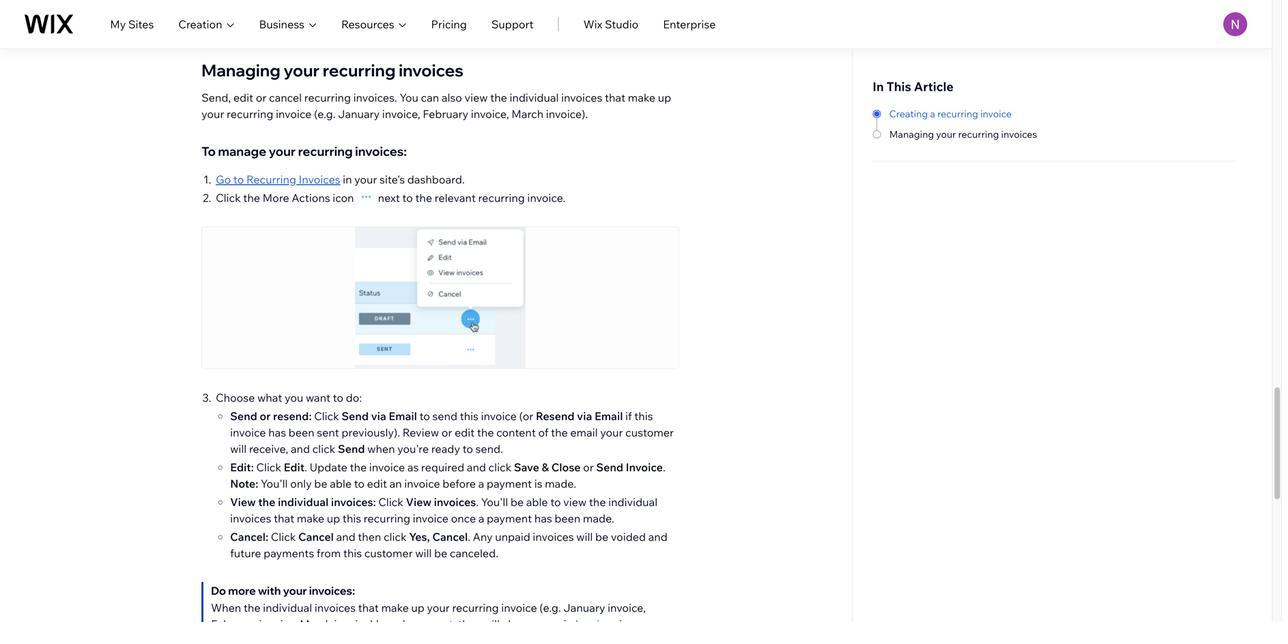 Task type: vqa. For each thing, say whether or not it's contained in the screenshot.
the left Receiving
no



Task type: locate. For each thing, give the bounding box(es) containing it.
to inside . you'll be able to view the individual invoices that make up this recurring invoice once a payment has been made.
[[550, 496, 561, 509]]

1 horizontal spatial march
[[512, 107, 544, 121]]

0 horizontal spatial january
[[338, 107, 380, 121]]

up inside do more with your invoices: when the individual invoices that make up your recurring invoice (e.g. january invoice, february invoice, march invoice) have been sent, they will also appear in
[[411, 601, 424, 615]]

1 horizontal spatial cancel
[[432, 530, 468, 544]]

that
[[605, 91, 625, 104], [274, 512, 294, 526], [358, 601, 379, 615]]

january inside do more with your invoices: when the individual invoices that make up your recurring invoice (e.g. january invoice, february invoice, march invoice) have been sent, they will also appear in
[[563, 601, 605, 615]]

and down the send.
[[467, 461, 486, 474]]

1 vertical spatial (e.g.
[[539, 601, 561, 615]]

2 horizontal spatial edit
[[455, 426, 475, 440]]

able down the update
[[330, 477, 352, 491]]

1 horizontal spatial email
[[595, 410, 623, 423]]

recurring
[[323, 60, 396, 81], [304, 91, 351, 104], [227, 107, 273, 121], [937, 108, 978, 120], [958, 128, 999, 140], [298, 144, 353, 159], [478, 191, 525, 205], [364, 512, 410, 526], [452, 601, 499, 615]]

.
[[304, 461, 307, 474], [663, 461, 665, 474], [476, 496, 479, 509], [468, 530, 470, 544]]

0 horizontal spatial been
[[289, 426, 314, 440]]

customer down then
[[364, 547, 413, 560]]

invoices: up cancel: click cancel and then click yes, cancel
[[331, 496, 376, 509]]

cancel down once
[[432, 530, 468, 544]]

1 horizontal spatial make
[[381, 601, 409, 615]]

up inside . you'll be able to view the individual invoices that make up this recurring invoice once a payment has been made.
[[327, 512, 340, 526]]

icon
[[333, 191, 354, 205]]

a
[[930, 108, 935, 120], [478, 477, 484, 491], [478, 512, 484, 526]]

0 vertical spatial make
[[628, 91, 655, 104]]

1 vertical spatial made.
[[583, 512, 614, 526]]

0 horizontal spatial view
[[465, 91, 488, 104]]

1 vertical spatial in
[[564, 618, 573, 623]]

1 vertical spatial managing
[[889, 128, 934, 140]]

2 email from the left
[[595, 410, 623, 423]]

view
[[465, 91, 488, 104], [563, 496, 587, 509]]

0 vertical spatial up
[[658, 91, 671, 104]]

or
[[256, 91, 266, 104], [260, 410, 271, 423], [441, 426, 452, 440], [583, 461, 594, 474]]

or inside edit: click edit . update the invoice as required and click save & close or send invoice . note: you'll only be able to edit an invoice before a payment is made.
[[583, 461, 594, 474]]

1 vertical spatial you'll
[[481, 496, 508, 509]]

invoice
[[626, 461, 663, 474]]

make inside do more with your invoices: when the individual invoices that make up your recurring invoice (e.g. january invoice, february invoice, march invoice) have been sent, they will also appear in
[[381, 601, 409, 615]]

1 horizontal spatial edit
[[367, 477, 387, 491]]

0 horizontal spatial you'll
[[261, 477, 288, 491]]

invoice.
[[527, 191, 565, 205]]

0 horizontal spatial via
[[371, 410, 386, 423]]

2 vertical spatial edit
[[367, 477, 387, 491]]

your up sent,
[[427, 601, 450, 615]]

to manage your recurring invoices:
[[201, 144, 407, 159]]

2 horizontal spatial up
[[658, 91, 671, 104]]

invoices: up invoice)
[[309, 584, 355, 598]]

recurring up they
[[452, 601, 499, 615]]

in up icon
[[343, 173, 352, 186]]

view
[[230, 496, 256, 509], [406, 496, 431, 509]]

1 vertical spatial view
[[563, 496, 587, 509]]

make inside . you'll be able to view the individual invoices that make up this recurring invoice once a payment has been made.
[[297, 512, 324, 526]]

actions
[[292, 191, 330, 205]]

invoices
[[299, 173, 340, 186]]

0 horizontal spatial cancel
[[298, 530, 334, 544]]

send left invoice
[[596, 461, 623, 474]]

you'll inside . you'll be able to view the individual invoices that make up this recurring invoice once a payment has been made.
[[481, 496, 508, 509]]

individual up invoice).
[[510, 91, 559, 104]]

this down view the individual invoices: click view invoices
[[343, 512, 361, 526]]

click up payments on the bottom left
[[271, 530, 296, 544]]

customer
[[625, 426, 674, 440], [364, 547, 413, 560]]

click
[[312, 442, 335, 456], [488, 461, 511, 474], [384, 530, 407, 544]]

do
[[211, 584, 226, 598]]

1 vertical spatial able
[[526, 496, 548, 509]]

1 horizontal spatial february
[[423, 107, 468, 121]]

1 vertical spatial up
[[327, 512, 340, 526]]

as
[[407, 461, 419, 474]]

edit up ready
[[455, 426, 475, 440]]

that for invoices:
[[358, 601, 379, 615]]

will right they
[[483, 618, 500, 623]]

or up ready
[[441, 426, 452, 440]]

1 horizontal spatial you'll
[[481, 496, 508, 509]]

invoices
[[399, 60, 464, 81], [561, 91, 602, 104], [1001, 128, 1037, 140], [434, 496, 476, 509], [230, 512, 271, 526], [533, 530, 574, 544], [315, 601, 356, 615]]

invoice inside if this invoice has been sent previously). review or edit the content of the email your customer will receive, and click
[[230, 426, 266, 440]]

support link
[[491, 16, 534, 32]]

a right creating
[[930, 108, 935, 120]]

to left the send.
[[463, 442, 473, 456]]

click inside edit: click edit . update the invoice as required and click save & close or send invoice . note: you'll only be able to edit an invoice before a payment is made.
[[488, 461, 511, 474]]

been inside if this invoice has been sent previously). review or edit the content of the email your customer will receive, and click
[[289, 426, 314, 440]]

this inside . you'll be able to view the individual invoices that make up this recurring invoice once a payment has been made.
[[343, 512, 361, 526]]

1 horizontal spatial (e.g.
[[539, 601, 561, 615]]

cancel up 'from'
[[298, 530, 334, 544]]

managing up send,
[[201, 60, 280, 81]]

0 horizontal spatial has
[[268, 426, 286, 440]]

0 vertical spatial click
[[312, 442, 335, 456]]

make inside send, edit or cancel recurring invoices. you can also view the individual invoices that make up your recurring invoice (e.g. january invoice, february invoice, march invoice).
[[628, 91, 655, 104]]

recurring right cancel
[[304, 91, 351, 104]]

your left site's
[[354, 173, 377, 186]]

to up review
[[419, 410, 430, 423]]

managing down creating
[[889, 128, 934, 140]]

individual up voided
[[608, 496, 658, 509]]

go to recurring invoices link
[[216, 173, 340, 186]]

0 vertical spatial that
[[605, 91, 625, 104]]

edit left 'an'
[[367, 477, 387, 491]]

email
[[389, 410, 417, 423], [595, 410, 623, 423]]

view up yes,
[[406, 496, 431, 509]]

wix studio
[[583, 17, 638, 31]]

edit inside edit: click edit . update the invoice as required and click save & close or send invoice . note: you'll only be able to edit an invoice before a payment is made.
[[367, 477, 387, 491]]

payment inside edit: click edit . update the invoice as required and click save & close or send invoice . note: you'll only be able to edit an invoice before a payment is made.
[[487, 477, 532, 491]]

has inside if this invoice has been sent previously). review or edit the content of the email your customer will receive, and click
[[268, 426, 286, 440]]

march left invoice)
[[300, 618, 332, 623]]

close
[[551, 461, 581, 474]]

be up unpaid
[[511, 496, 524, 509]]

cancel
[[298, 530, 334, 544], [432, 530, 468, 544]]

2 horizontal spatial been
[[555, 512, 580, 526]]

1 view from the left
[[230, 496, 256, 509]]

this right if
[[634, 410, 653, 423]]

click
[[216, 191, 241, 205], [314, 410, 339, 423], [256, 461, 281, 474], [378, 496, 403, 509], [271, 530, 296, 544]]

that inside . you'll be able to view the individual invoices that make up this recurring invoice once a payment has been made.
[[274, 512, 294, 526]]

0 horizontal spatial edit
[[233, 91, 253, 104]]

0 vertical spatial payment
[[487, 477, 532, 491]]

invoices: for your
[[309, 584, 355, 598]]

1 horizontal spatial customer
[[625, 426, 674, 440]]

up for invoices:
[[411, 601, 424, 615]]

2 cancel from the left
[[432, 530, 468, 544]]

(e.g. up appear
[[539, 601, 561, 615]]

your right the email
[[600, 426, 623, 440]]

via up the email
[[577, 410, 592, 423]]

1 vertical spatial february
[[211, 618, 257, 623]]

invoice,
[[382, 107, 420, 121], [471, 107, 509, 121], [608, 601, 646, 615], [259, 618, 297, 623]]

a inside . you'll be able to view the individual invoices that make up this recurring invoice once a payment has been made.
[[478, 512, 484, 526]]

will
[[230, 442, 247, 456], [576, 530, 593, 544], [415, 547, 432, 560], [483, 618, 500, 623]]

january
[[338, 107, 380, 121], [563, 601, 605, 615]]

2 vertical spatial invoices:
[[309, 584, 355, 598]]

february inside send, edit or cancel recurring invoices. you can also view the individual invoices that make up your recurring invoice (e.g. january invoice, february invoice, march invoice).
[[423, 107, 468, 121]]

resend
[[536, 410, 575, 423]]

click inside edit: click edit . update the invoice as required and click save & close or send invoice . note: you'll only be able to edit an invoice before a payment is made.
[[256, 461, 281, 474]]

be down the update
[[314, 477, 327, 491]]

1 horizontal spatial view
[[563, 496, 587, 509]]

click down 'an'
[[378, 496, 403, 509]]

also
[[442, 91, 462, 104], [502, 618, 523, 623]]

and up "edit"
[[291, 442, 310, 456]]

in right appear
[[564, 618, 573, 623]]

(e.g. inside do more with your invoices: when the individual invoices that make up your recurring invoice (e.g. january invoice, february invoice, march invoice) have been sent, they will also appear in
[[539, 601, 561, 615]]

1 vertical spatial customer
[[364, 547, 413, 560]]

this right send
[[460, 410, 478, 423]]

1 vertical spatial a
[[478, 477, 484, 491]]

click down sent
[[312, 442, 335, 456]]

click down receive,
[[256, 461, 281, 474]]

you're
[[397, 442, 429, 456]]

invoice inside . you'll be able to view the individual invoices that make up this recurring invoice once a payment has been made.
[[413, 512, 449, 526]]

able inside . you'll be able to view the individual invoices that make up this recurring invoice once a payment has been made.
[[526, 496, 548, 509]]

to up view the individual invoices: click view invoices
[[354, 477, 365, 491]]

been right have
[[403, 618, 428, 623]]

view inside . you'll be able to view the individual invoices that make up this recurring invoice once a payment has been made.
[[563, 496, 587, 509]]

also right can
[[442, 91, 462, 104]]

email left if
[[595, 410, 623, 423]]

invoices inside do more with your invoices: when the individual invoices that make up your recurring invoice (e.g. january invoice, february invoice, march invoice) have been sent, they will also appear in
[[315, 601, 356, 615]]

0 vertical spatial customer
[[625, 426, 674, 440]]

up for to
[[327, 512, 340, 526]]

march left invoice).
[[512, 107, 544, 121]]

that inside do more with your invoices: when the individual invoices that make up your recurring invoice (e.g. january invoice, february invoice, march invoice) have been sent, they will also appear in
[[358, 601, 379, 615]]

1 vertical spatial also
[[502, 618, 523, 623]]

your down send,
[[201, 107, 224, 121]]

and right voided
[[648, 530, 667, 544]]

wix
[[583, 17, 602, 31]]

and
[[291, 442, 310, 456], [467, 461, 486, 474], [336, 530, 355, 544], [648, 530, 667, 544]]

individual down the with
[[263, 601, 312, 615]]

before
[[442, 477, 476, 491]]

0 horizontal spatial march
[[300, 618, 332, 623]]

more
[[228, 584, 256, 598]]

or inside if this invoice has been sent previously). review or edit the content of the email your customer will receive, and click
[[441, 426, 452, 440]]

made. down close
[[545, 477, 576, 491]]

0 vertical spatial you'll
[[261, 477, 288, 491]]

march inside send, edit or cancel recurring invoices. you can also view the individual invoices that make up your recurring invoice (e.g. january invoice, february invoice, march invoice).
[[512, 107, 544, 121]]

has
[[268, 426, 286, 440], [534, 512, 552, 526]]

(e.g. up to manage your recurring invoices:
[[314, 107, 336, 121]]

recurring down 'article'
[[937, 108, 978, 120]]

0 horizontal spatial also
[[442, 91, 462, 104]]

that inside send, edit or cancel recurring invoices. you can also view the individual invoices that make up your recurring invoice (e.g. january invoice, february invoice, march invoice).
[[605, 91, 625, 104]]

a right "before"
[[478, 477, 484, 491]]

in inside do more with your invoices: when the individual invoices that make up your recurring invoice (e.g. january invoice, february invoice, march invoice) have been sent, they will also appear in
[[564, 618, 573, 623]]

your inside if this invoice has been sent previously). review or edit the content of the email your customer will receive, and click
[[600, 426, 623, 440]]

has up receive,
[[268, 426, 286, 440]]

2 vertical spatial up
[[411, 601, 424, 615]]

note:
[[230, 477, 258, 491]]

made. inside edit: click edit . update the invoice as required and click save & close or send invoice . note: you'll only be able to edit an invoice before a payment is made.
[[545, 477, 576, 491]]

. any unpaid invoices will be voided and future payments from this customer will be canceled.
[[230, 530, 667, 560]]

0 horizontal spatial email
[[389, 410, 417, 423]]

1 horizontal spatial managing
[[889, 128, 934, 140]]

edit inside send, edit or cancel recurring invoices. you can also view the individual invoices that make up your recurring invoice (e.g. january invoice, february invoice, march invoice).
[[233, 91, 253, 104]]

been
[[289, 426, 314, 440], [555, 512, 580, 526], [403, 618, 428, 623]]

invoices: up site's
[[355, 144, 407, 159]]

1 horizontal spatial has
[[534, 512, 552, 526]]

recurring up invoices.
[[323, 60, 396, 81]]

0 vertical spatial able
[[330, 477, 352, 491]]

0 vertical spatial managing your recurring invoices
[[201, 60, 464, 81]]

to down close
[[550, 496, 561, 509]]

0 vertical spatial february
[[423, 107, 468, 121]]

be inside edit: click edit . update the invoice as required and click save & close or send invoice . note: you'll only be able to edit an invoice before a payment is made.
[[314, 477, 327, 491]]

0 vertical spatial made.
[[545, 477, 576, 491]]

edit right send,
[[233, 91, 253, 104]]

0 vertical spatial (e.g.
[[314, 107, 336, 121]]

2 horizontal spatial make
[[628, 91, 655, 104]]

1 vertical spatial march
[[300, 618, 332, 623]]

what
[[257, 391, 282, 405]]

february down when
[[211, 618, 257, 623]]

0 vertical spatial a
[[930, 108, 935, 120]]

edit:
[[230, 461, 254, 474]]

managing your recurring invoices up invoices.
[[201, 60, 464, 81]]

a right once
[[478, 512, 484, 526]]

content
[[496, 426, 536, 440]]

1 vertical spatial been
[[555, 512, 580, 526]]

in
[[343, 173, 352, 186], [564, 618, 573, 623]]

support
[[491, 17, 534, 31]]

up
[[658, 91, 671, 104], [327, 512, 340, 526], [411, 601, 424, 615]]

also left appear
[[502, 618, 523, 623]]

1 horizontal spatial click
[[384, 530, 407, 544]]

be inside . you'll be able to view the individual invoices that make up this recurring invoice once a payment has been made.
[[511, 496, 524, 509]]

business button
[[259, 16, 317, 32]]

february down can
[[423, 107, 468, 121]]

view the individual invoices: click view invoices
[[230, 496, 476, 509]]

0 horizontal spatial up
[[327, 512, 340, 526]]

2 horizontal spatial click
[[488, 461, 511, 474]]

1 vertical spatial has
[[534, 512, 552, 526]]

and inside if this invoice has been sent previously). review or edit the content of the email your customer will receive, and click
[[291, 442, 310, 456]]

2 vertical spatial click
[[384, 530, 407, 544]]

0 horizontal spatial managing your recurring invoices
[[201, 60, 464, 81]]

view right can
[[465, 91, 488, 104]]

to
[[233, 173, 244, 186], [402, 191, 413, 205], [333, 391, 343, 405], [419, 410, 430, 423], [463, 442, 473, 456], [354, 477, 365, 491], [550, 496, 561, 509]]

via up previously).
[[371, 410, 386, 423]]

or right close
[[583, 461, 594, 474]]

or left cancel
[[256, 91, 266, 104]]

will up edit:
[[230, 442, 247, 456]]

your right the with
[[283, 584, 307, 598]]

made. up voided
[[583, 512, 614, 526]]

you
[[285, 391, 303, 405]]

recurring down send,
[[227, 107, 273, 121]]

1 vertical spatial that
[[274, 512, 294, 526]]

customer down if
[[625, 426, 674, 440]]

made.
[[545, 477, 576, 491], [583, 512, 614, 526]]

view down close
[[563, 496, 587, 509]]

send
[[230, 410, 257, 423], [342, 410, 369, 423], [338, 442, 365, 456], [596, 461, 623, 474]]

2 vertical spatial a
[[478, 512, 484, 526]]

recurring left invoice.
[[478, 191, 525, 205]]

click down the send.
[[488, 461, 511, 474]]

able down is
[[526, 496, 548, 509]]

payment down save
[[487, 477, 532, 491]]

1 vertical spatial make
[[297, 512, 324, 526]]

0 horizontal spatial able
[[330, 477, 352, 491]]

of
[[538, 426, 548, 440]]

this down cancel: click cancel and then click yes, cancel
[[343, 547, 362, 560]]

1 horizontal spatial view
[[406, 496, 431, 509]]

2 vertical spatial make
[[381, 601, 409, 615]]

managing your recurring invoices
[[201, 60, 464, 81], [889, 128, 1037, 140]]

2 vertical spatial that
[[358, 601, 379, 615]]

a inside edit: click edit . update the invoice as required and click save & close or send invoice . note: you'll only be able to edit an invoice before a payment is made.
[[478, 477, 484, 491]]

0 vertical spatial january
[[338, 107, 380, 121]]

0 horizontal spatial (e.g.
[[314, 107, 336, 121]]

when
[[211, 601, 241, 615]]

if this invoice has been sent previously). review or edit the content of the email your customer will receive, and click
[[230, 410, 674, 456]]

you'll inside edit: click edit . update the invoice as required and click save & close or send invoice . note: you'll only be able to edit an invoice before a payment is made.
[[261, 477, 288, 491]]

via
[[371, 410, 386, 423], [577, 410, 592, 423]]

2 horizontal spatial that
[[605, 91, 625, 104]]

send down previously).
[[338, 442, 365, 456]]

1 vertical spatial edit
[[455, 426, 475, 440]]

will left voided
[[576, 530, 593, 544]]

1 horizontal spatial in
[[564, 618, 573, 623]]

0 horizontal spatial customer
[[364, 547, 413, 560]]

payment up unpaid
[[487, 512, 532, 526]]

invoices: inside do more with your invoices: when the individual invoices that make up your recurring invoice (e.g. january invoice, february invoice, march invoice) have been sent, they will also appear in
[[309, 584, 355, 598]]

cancel
[[269, 91, 302, 104]]

you'll
[[261, 477, 288, 491], [481, 496, 508, 509]]

0 horizontal spatial that
[[274, 512, 294, 526]]

1 horizontal spatial able
[[526, 496, 548, 509]]

invoice)
[[334, 618, 374, 623]]

1 horizontal spatial made.
[[583, 512, 614, 526]]

0 vertical spatial view
[[465, 91, 488, 104]]

0 horizontal spatial view
[[230, 496, 256, 509]]

been inside do more with your invoices: when the individual invoices that make up your recurring invoice (e.g. january invoice, february invoice, march invoice) have been sent, they will also appear in
[[403, 618, 428, 623]]

0 vertical spatial has
[[268, 426, 286, 440]]

march
[[512, 107, 544, 121], [300, 618, 332, 623]]

1 horizontal spatial via
[[577, 410, 592, 423]]

you'll down "edit"
[[261, 477, 288, 491]]

0 vertical spatial also
[[442, 91, 462, 104]]

individual inside do more with your invoices: when the individual invoices that make up your recurring invoice (e.g. january invoice, february invoice, march invoice) have been sent, they will also appear in
[[263, 601, 312, 615]]

or down what
[[260, 410, 271, 423]]

is
[[534, 477, 542, 491]]

0 vertical spatial march
[[512, 107, 544, 121]]

0 horizontal spatial make
[[297, 512, 324, 526]]

invoices inside the . any unpaid invoices will be voided and future payments from this customer will be canceled.
[[533, 530, 574, 544]]

2 vertical spatial been
[[403, 618, 428, 623]]

send down do:
[[342, 410, 369, 423]]

click down go
[[216, 191, 241, 205]]

ready
[[431, 442, 460, 456]]

february
[[423, 107, 468, 121], [211, 618, 257, 623]]

0 horizontal spatial click
[[312, 442, 335, 456]]

1 horizontal spatial been
[[403, 618, 428, 623]]

click inside if this invoice has been sent previously). review or edit the content of the email your customer will receive, and click
[[312, 442, 335, 456]]

my sites link
[[110, 16, 154, 32]]

managing your recurring invoices down creating a recurring invoice at the right of the page
[[889, 128, 1037, 140]]

1 horizontal spatial up
[[411, 601, 424, 615]]

recurring down creating a recurring invoice at the right of the page
[[958, 128, 999, 140]]

1 horizontal spatial also
[[502, 618, 523, 623]]

0 vertical spatial been
[[289, 426, 314, 440]]

0 vertical spatial in
[[343, 173, 352, 186]]

0 horizontal spatial february
[[211, 618, 257, 623]]

only
[[290, 477, 312, 491]]

1 horizontal spatial that
[[358, 601, 379, 615]]

managing
[[201, 60, 280, 81], [889, 128, 934, 140]]

0 vertical spatial edit
[[233, 91, 253, 104]]

invoice
[[276, 107, 312, 121], [980, 108, 1012, 120], [481, 410, 517, 423], [230, 426, 266, 440], [369, 461, 405, 474], [404, 477, 440, 491], [413, 512, 449, 526], [501, 601, 537, 615]]



Task type: describe. For each thing, give the bounding box(es) containing it.
up inside send, edit or cancel recurring invoices. you can also view the individual invoices that make up your recurring invoice (e.g. january invoice, february invoice, march invoice).
[[658, 91, 671, 104]]

be left voided
[[595, 530, 608, 544]]

review
[[403, 426, 439, 440]]

and inside the . any unpaid invoices will be voided and future payments from this customer will be canceled.
[[648, 530, 667, 544]]

january inside send, edit or cancel recurring invoices. you can also view the individual invoices that make up your recurring invoice (e.g. january invoice, february invoice, march invoice).
[[338, 107, 380, 121]]

article
[[914, 79, 954, 94]]

recurring up invoices
[[298, 144, 353, 159]]

be left canceled.
[[434, 547, 447, 560]]

send inside edit: click edit . update the invoice as required and click save & close or send invoice . note: you'll only be able to edit an invoice before a payment is made.
[[596, 461, 623, 474]]

to
[[201, 144, 216, 159]]

this
[[887, 79, 911, 94]]

previously).
[[342, 426, 400, 440]]

send.
[[475, 442, 503, 456]]

appear
[[525, 618, 561, 623]]

business
[[259, 17, 304, 31]]

send
[[432, 410, 457, 423]]

voided
[[611, 530, 646, 544]]

choose what you want to do:
[[216, 391, 362, 405]]

sites
[[128, 17, 154, 31]]

send or resend: click send via email to send this invoice (or resend via email
[[230, 410, 623, 423]]

email
[[570, 426, 598, 440]]

will inside do more with your invoices: when the individual invoices that make up your recurring invoice (e.g. january invoice, february invoice, march invoice) have been sent, they will also appear in
[[483, 618, 500, 623]]

payment inside . you'll be able to view the individual invoices that make up this recurring invoice once a payment has been made.
[[487, 512, 532, 526]]

this inside if this invoice has been sent previously). review or edit the content of the email your customer will receive, and click
[[634, 410, 653, 423]]

in this article
[[873, 79, 954, 94]]

go to recurring invoices in your site's dashboard.
[[216, 173, 465, 186]]

invoices inside send, edit or cancel recurring invoices. you can also view the individual invoices that make up your recurring invoice (e.g. january invoice, february invoice, march invoice).
[[561, 91, 602, 104]]

customer inside the . any unpaid invoices will be voided and future payments from this customer will be canceled.
[[364, 547, 413, 560]]

my sites
[[110, 17, 154, 31]]

this inside the . any unpaid invoices will be voided and future payments from this customer will be canceled.
[[343, 547, 362, 560]]

enterprise
[[663, 17, 716, 31]]

to right go
[[233, 173, 244, 186]]

then
[[358, 530, 381, 544]]

have
[[376, 618, 400, 623]]

recurring
[[246, 173, 296, 186]]

can
[[421, 91, 439, 104]]

send,
[[201, 91, 231, 104]]

able inside edit: click edit . update the invoice as required and click save & close or send invoice . note: you'll only be able to edit an invoice before a payment is made.
[[330, 477, 352, 491]]

to inside edit: click edit . update the invoice as required and click save & close or send invoice . note: you'll only be able to edit an invoice before a payment is made.
[[354, 477, 365, 491]]

creation
[[178, 17, 222, 31]]

edit inside if this invoice has been sent previously). review or edit the content of the email your customer will receive, and click
[[455, 426, 475, 440]]

if
[[625, 410, 632, 423]]

1 cancel from the left
[[298, 530, 334, 544]]

the inside do more with your invoices: when the individual invoices that make up your recurring invoice (e.g. january invoice, february invoice, march invoice) have been sent, they will also appear in
[[244, 601, 260, 615]]

unpaid
[[495, 530, 530, 544]]

want
[[306, 391, 330, 405]]

send, edit or cancel recurring invoices. you can also view the individual invoices that make up your recurring invoice (e.g. january invoice, february invoice, march invoice).
[[201, 91, 671, 121]]

do:
[[346, 391, 362, 405]]

pricing
[[431, 17, 467, 31]]

resources button
[[341, 16, 407, 32]]

or inside send, edit or cancel recurring invoices. you can also view the individual invoices that make up your recurring invoice (e.g. january invoice, february invoice, march invoice).
[[256, 91, 266, 104]]

creating a recurring invoice
[[889, 108, 1012, 120]]

invoice).
[[546, 107, 588, 121]]

individual inside . you'll be able to view the individual invoices that make up this recurring invoice once a payment has been made.
[[608, 496, 658, 509]]

required
[[421, 461, 464, 474]]

customer inside if this invoice has been sent previously). review or edit the content of the email your customer will receive, and click
[[625, 426, 674, 440]]

a screenshot of the more actions menu for a recurring invoice. image
[[355, 227, 526, 369]]

enterprise link
[[663, 16, 716, 32]]

resources
[[341, 17, 394, 31]]

dashboard.
[[407, 173, 465, 186]]

(e.g. inside send, edit or cancel recurring invoices. you can also view the individual invoices that make up your recurring invoice (e.g. january invoice, february invoice, march invoice).
[[314, 107, 336, 121]]

receive,
[[249, 442, 288, 456]]

the inside edit: click edit . update the invoice as required and click save & close or send invoice . note: you'll only be able to edit an invoice before a payment is made.
[[350, 461, 367, 474]]

send down choose
[[230, 410, 257, 423]]

your down creating a recurring invoice at the right of the page
[[936, 128, 956, 140]]

1 horizontal spatial managing your recurring invoices
[[889, 128, 1037, 140]]

future
[[230, 547, 261, 560]]

studio
[[605, 17, 638, 31]]

do more with your invoices: when the individual invoices that make up your recurring invoice (e.g. january invoice, february invoice, march invoice) have been sent, they will also appear in
[[211, 584, 646, 623]]

has inside . you'll be able to view the individual invoices that make up this recurring invoice once a payment has been made.
[[534, 512, 552, 526]]

cancel: click cancel and then click yes, cancel
[[230, 530, 468, 544]]

make for invoices:
[[381, 601, 409, 615]]

view inside send, edit or cancel recurring invoices. you can also view the individual invoices that make up your recurring invoice (e.g. january invoice, february invoice, march invoice).
[[465, 91, 488, 104]]

canceled.
[[450, 547, 498, 560]]

save
[[514, 461, 539, 474]]

recurring inside do more with your invoices: when the individual invoices that make up your recurring invoice (e.g. january invoice, february invoice, march invoice) have been sent, they will also appear in
[[452, 601, 499, 615]]

invoices inside . you'll be able to view the individual invoices that make up this recurring invoice once a payment has been made.
[[230, 512, 271, 526]]

the inside send, edit or cancel recurring invoices. you can also view the individual invoices that make up your recurring invoice (e.g. january invoice, february invoice, march invoice).
[[490, 91, 507, 104]]

. inside . you'll be able to view the individual invoices that make up this recurring invoice once a payment has been made.
[[476, 496, 479, 509]]

click the more actions icon
[[216, 191, 356, 205]]

once
[[451, 512, 476, 526]]

made. inside . you'll be able to view the individual invoices that make up this recurring invoice once a payment has been made.
[[583, 512, 614, 526]]

next to the relevant recurring invoice.
[[376, 191, 565, 205]]

(or
[[519, 410, 533, 423]]

site's
[[380, 173, 405, 186]]

0 vertical spatial managing
[[201, 60, 280, 81]]

profile image image
[[1223, 12, 1247, 36]]

invoices.
[[353, 91, 397, 104]]

also inside do more with your invoices: when the individual invoices that make up your recurring invoice (e.g. january invoice, february invoice, march invoice) have been sent, they will also appear in
[[502, 618, 523, 623]]

cancel:
[[230, 530, 268, 544]]

to right 'next'
[[402, 191, 413, 205]]

. inside the . any unpaid invoices will be voided and future payments from this customer will be canceled.
[[468, 530, 470, 544]]

and up 'from'
[[336, 530, 355, 544]]

your inside send, edit or cancel recurring invoices. you can also view the individual invoices that make up your recurring invoice (e.g. january invoice, february invoice, march invoice).
[[201, 107, 224, 121]]

relevant
[[435, 191, 476, 205]]

invoices: for recurring
[[355, 144, 407, 159]]

the inside . you'll be able to view the individual invoices that make up this recurring invoice once a payment has been made.
[[589, 496, 606, 509]]

will down yes,
[[415, 547, 432, 560]]

to left do:
[[333, 391, 343, 405]]

choose
[[216, 391, 255, 405]]

invoice inside send, edit or cancel recurring invoices. you can also view the individual invoices that make up your recurring invoice (e.g. january invoice, february invoice, march invoice).
[[276, 107, 312, 121]]

february inside do more with your invoices: when the individual invoices that make up your recurring invoice (e.g. january invoice, february invoice, march invoice) have been sent, they will also appear in
[[211, 618, 257, 623]]

that for to
[[274, 512, 294, 526]]

click up sent
[[314, 410, 339, 423]]

more
[[263, 191, 289, 205]]

sent,
[[431, 618, 456, 623]]

0 horizontal spatial in
[[343, 173, 352, 186]]

resend:
[[273, 410, 312, 423]]

march inside do more with your invoices: when the individual invoices that make up your recurring invoice (e.g. january invoice, february invoice, march invoice) have been sent, they will also appear in
[[300, 618, 332, 623]]

also inside send, edit or cancel recurring invoices. you can also view the individual invoices that make up your recurring invoice (e.g. january invoice, february invoice, march invoice).
[[442, 91, 462, 104]]

any
[[473, 530, 493, 544]]

2 via from the left
[[577, 410, 592, 423]]

individual down only
[[278, 496, 329, 509]]

. you'll be able to view the individual invoices that make up this recurring invoice once a payment has been made.
[[230, 496, 658, 526]]

make for to
[[297, 512, 324, 526]]

payments
[[264, 547, 314, 560]]

1 email from the left
[[389, 410, 417, 423]]

sent
[[317, 426, 339, 440]]

edit
[[284, 461, 304, 474]]

invoice inside do more with your invoices: when the individual invoices that make up your recurring invoice (e.g. january invoice, february invoice, march invoice) have been sent, they will also appear in
[[501, 601, 537, 615]]

manage
[[218, 144, 266, 159]]

edit: click edit . update the invoice as required and click save & close or send invoice . note: you'll only be able to edit an invoice before a payment is made.
[[230, 461, 665, 491]]

been inside . you'll be able to view the individual invoices that make up this recurring invoice once a payment has been made.
[[555, 512, 580, 526]]

will inside if this invoice has been sent previously). review or edit the content of the email your customer will receive, and click
[[230, 442, 247, 456]]

your up go to recurring invoices link
[[269, 144, 296, 159]]

and inside edit: click edit . update the invoice as required and click save & close or send invoice . note: you'll only be able to edit an invoice before a payment is made.
[[467, 461, 486, 474]]

send when you're ready to send.
[[338, 442, 503, 456]]

in
[[873, 79, 884, 94]]

1 vertical spatial invoices:
[[331, 496, 376, 509]]

individual inside send, edit or cancel recurring invoices. you can also view the individual invoices that make up your recurring invoice (e.g. january invoice, february invoice, march invoice).
[[510, 91, 559, 104]]

from
[[317, 547, 341, 560]]

2 view from the left
[[406, 496, 431, 509]]

your up cancel
[[284, 60, 319, 81]]

wix studio link
[[583, 16, 638, 32]]

creation button
[[178, 16, 234, 32]]

creating
[[889, 108, 928, 120]]

go
[[216, 173, 231, 186]]

my
[[110, 17, 126, 31]]

1 via from the left
[[371, 410, 386, 423]]

recurring inside . you'll be able to view the individual invoices that make up this recurring invoice once a payment has been made.
[[364, 512, 410, 526]]

next
[[378, 191, 400, 205]]



